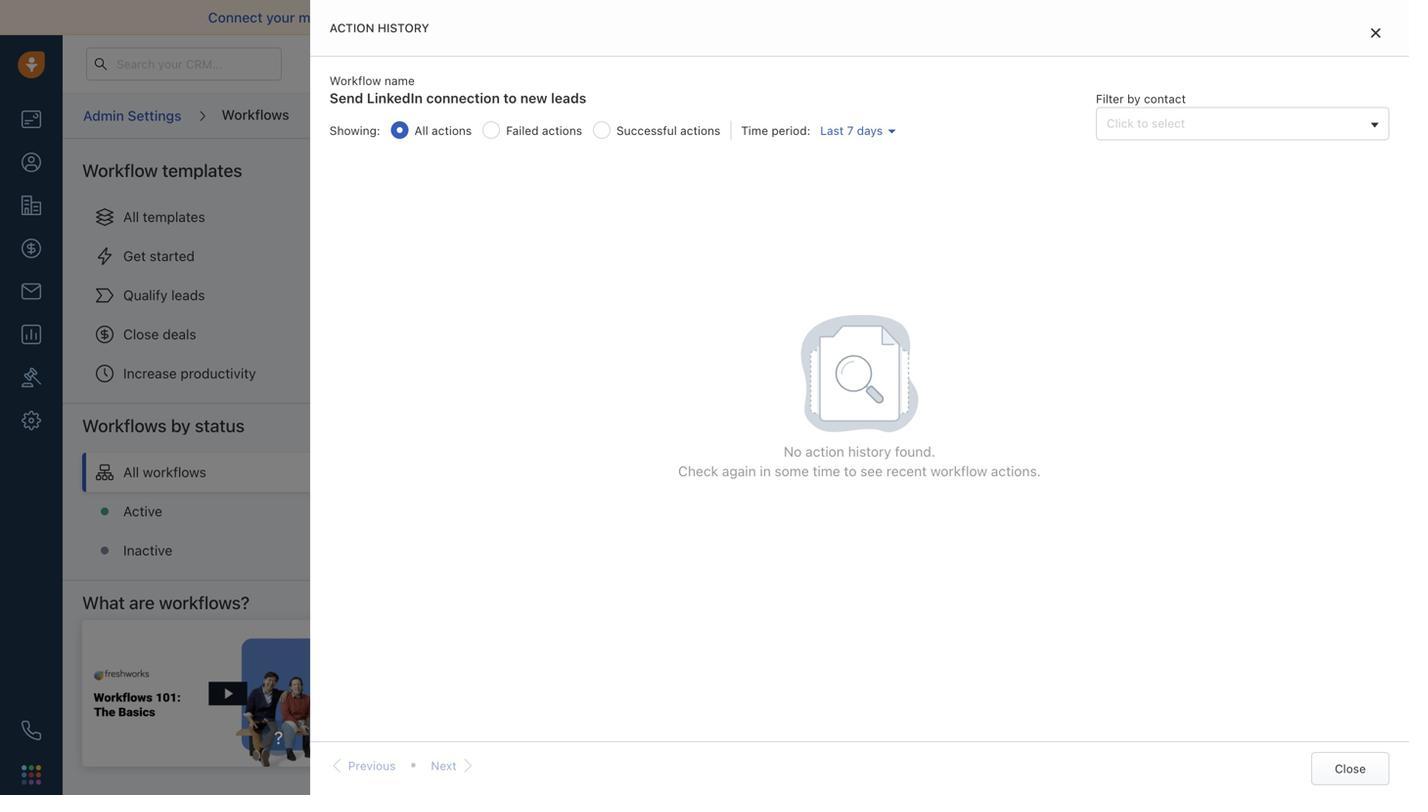 Task type: vqa. For each thing, say whether or not it's contained in the screenshot.
'improve' at the top left of the page
yes



Task type: describe. For each thing, give the bounding box(es) containing it.
whenever inside send linkedin connection to new leads runs once for each contact, whenever it's created or updated 2 minutes ago
[[730, 361, 779, 374]]

dialog containing send linkedin connection to new leads
[[310, 0, 1409, 796]]

close deals
[[123, 326, 196, 342]]

connection inside workflow name send linkedin connection to new leads
[[426, 90, 500, 106]]

check
[[678, 463, 718, 479]]

history inside no action history found. check again in some time to see recent workflow actions.
[[848, 444, 891, 460]]

successful actions
[[617, 124, 721, 137]]

contact, inside set reminder to call new website leads runs once for each contact, whenever it's created or updated
[[684, 475, 726, 488]]

connect
[[208, 9, 263, 25]]

increase productivity
[[123, 365, 256, 382]]

actions for successful actions
[[680, 124, 721, 137]]

trial
[[912, 57, 931, 70]]

new for leads
[[698, 457, 722, 471]]

contacts
[[1037, 474, 1087, 488]]

what
[[82, 592, 125, 614]]

2-
[[585, 9, 599, 25]]

workflows?
[[159, 592, 250, 614]]

connect your mailbox to improve deliverability and enable 2-way sync of email conversations.
[[208, 9, 811, 25]]

or inside send linkedin connection to new leads runs once for each contact, whenever it's created or updated 2 minutes ago
[[843, 361, 853, 374]]

to inside button
[[1137, 116, 1148, 130]]

new inside workflow name send linkedin connection to new leads
[[520, 90, 548, 106]]

close for close
[[1335, 762, 1366, 776]]

name
[[385, 74, 415, 88]]

by for status
[[171, 415, 191, 436]]

workflow templates
[[82, 160, 242, 181]]

select
[[1152, 116, 1185, 130]]

workflow inside button
[[1329, 109, 1379, 123]]

to inside send linkedin connection to new leads runs once for each contact, whenever it's created or updated 2 minutes ago
[[734, 343, 746, 357]]

0 vertical spatial in
[[962, 57, 972, 70]]

for inside set reminder to call new website leads runs once for each contact, whenever it's created or updated
[[639, 475, 653, 488]]

sync
[[628, 9, 659, 25]]

email
[[679, 9, 713, 25]]

by for contact
[[1127, 92, 1141, 106]]

explore
[[1050, 57, 1093, 70]]

of
[[662, 9, 675, 25]]

workflow for workflow name send linkedin connection to new leads
[[330, 74, 381, 88]]

2 : from the left
[[807, 124, 810, 137]]

actions.
[[991, 463, 1041, 479]]

started
[[150, 248, 195, 264]]

phone image
[[22, 721, 41, 741]]

what are workflows?
[[82, 592, 250, 614]]

action
[[805, 444, 844, 460]]

status
[[195, 415, 245, 436]]

increase
[[123, 365, 177, 382]]

freshworks switcher image
[[22, 766, 41, 785]]

time period :
[[741, 124, 810, 137]]

conversations.
[[717, 9, 811, 25]]

active
[[123, 503, 162, 520]]

your
[[266, 9, 295, 25]]

templates for all templates
[[143, 209, 205, 225]]

new for runs
[[749, 343, 773, 357]]

period
[[772, 124, 807, 137]]

no
[[784, 444, 802, 460]]

created inside send linkedin connection to new leads runs once for each contact, whenever it's created or updated 2 minutes ago
[[800, 361, 840, 374]]

showing :
[[330, 124, 380, 137]]

contact, inside send linkedin connection to new leads runs once for each contact, whenever it's created or updated 2 minutes ago
[[684, 361, 726, 374]]

leads inside set reminder to call new website leads runs once for each contact, whenever it's created or updated
[[773, 457, 804, 471]]

to inside set reminder to call new website leads runs once for each contact, whenever it's created or updated
[[660, 457, 672, 471]]

workflow for workflow templates
[[82, 160, 158, 181]]

set reminder to call new website leads runs once for each contact, whenever it's created or updated
[[582, 457, 899, 488]]

recent
[[886, 463, 927, 479]]

your trial ends in 21 days
[[885, 57, 1013, 70]]

admin
[[83, 107, 124, 124]]

create workflow link
[[1278, 99, 1390, 133]]

click
[[1107, 116, 1134, 130]]

admin settings link
[[82, 101, 182, 131]]

contact
[[1144, 92, 1186, 106]]

updated inside set reminder to call new website leads runs once for each contact, whenever it's created or updated
[[856, 475, 899, 488]]

time
[[813, 463, 840, 479]]

create workflow button
[[1278, 99, 1390, 133]]

website
[[725, 457, 770, 471]]

it's inside set reminder to call new website leads runs once for each contact, whenever it's created or updated
[[782, 475, 797, 488]]

explore plans link
[[1040, 52, 1137, 75]]

close image
[[1371, 27, 1381, 39]]

click to select
[[1107, 116, 1185, 130]]

7
[[847, 124, 854, 137]]

qualify leads
[[123, 287, 205, 303]]

runs inside set reminder to call new website leads runs once for each contact, whenever it's created or updated
[[582, 475, 608, 488]]

to inside workflow name send linkedin connection to new leads
[[503, 90, 517, 106]]

runs inside send linkedin connection to new leads runs once for each contact, whenever it's created or updated 2 minutes ago
[[582, 361, 608, 374]]

actions for failed actions
[[542, 124, 582, 137]]

deals
[[163, 326, 196, 342]]

successful
[[617, 124, 677, 137]]

action
[[330, 21, 374, 35]]

and
[[510, 9, 534, 25]]

enable
[[538, 9, 581, 25]]



Task type: locate. For each thing, give the bounding box(es) containing it.
send inside send linkedin connection to new leads runs once for each contact, whenever it's created or updated 2 minutes ago
[[582, 343, 612, 357]]

1 vertical spatial linkedin
[[615, 343, 664, 357]]

are
[[129, 592, 155, 614]]

by
[[1127, 92, 1141, 106], [171, 415, 191, 436]]

failed actions
[[506, 124, 582, 137]]

workflow down admin settings link
[[82, 160, 158, 181]]

properties image
[[22, 368, 41, 388]]

1 horizontal spatial by
[[1127, 92, 1141, 106]]

it's inside send linkedin connection to new leads runs once for each contact, whenever it's created or updated 2 minutes ago
[[782, 361, 797, 374]]

2 created from the top
[[800, 475, 840, 488]]

or inside set reminder to call new website leads runs once for each contact, whenever it's created or updated
[[843, 475, 853, 488]]

explore plans
[[1050, 57, 1126, 70]]

0 horizontal spatial linkedin
[[367, 90, 423, 106]]

it's down "set reminder to call new website leads" link
[[782, 475, 797, 488]]

days inside last 7 days button
[[857, 124, 883, 137]]

1 horizontal spatial workflows
[[222, 106, 289, 123]]

2 whenever from the top
[[730, 475, 779, 488]]

once inside send linkedin connection to new leads runs once for each contact, whenever it's created or updated 2 minutes ago
[[611, 361, 636, 374]]

in inside no action history found. check again in some time to see recent workflow actions.
[[760, 463, 771, 479]]

0 horizontal spatial workflow
[[931, 463, 987, 479]]

updated down send linkedin connection to new leads 'link'
[[856, 361, 899, 374]]

1 created from the top
[[800, 361, 840, 374]]

1 horizontal spatial linkedin
[[615, 343, 664, 357]]

workflows
[[222, 106, 289, 123], [82, 415, 167, 436]]

time
[[741, 124, 768, 137]]

linkedin inside workflow name send linkedin connection to new leads
[[367, 90, 423, 106]]

productivity
[[181, 365, 256, 382]]

1 vertical spatial in
[[760, 463, 771, 479]]

for
[[639, 361, 653, 374], [639, 475, 653, 488]]

2
[[747, 379, 753, 392]]

0 vertical spatial send
[[330, 90, 363, 106]]

1 horizontal spatial close
[[1335, 762, 1366, 776]]

0 vertical spatial by
[[1127, 92, 1141, 106]]

or
[[843, 361, 853, 374], [843, 475, 853, 488]]

templates for workflow templates
[[162, 160, 242, 181]]

1 vertical spatial each
[[656, 475, 681, 488]]

once down reminder
[[611, 475, 636, 488]]

1 vertical spatial runs
[[582, 475, 608, 488]]

1 it's from the top
[[782, 361, 797, 374]]

linkedin
[[367, 90, 423, 106], [615, 343, 664, 357]]

close inside button
[[1335, 762, 1366, 776]]

1 horizontal spatial days
[[989, 57, 1013, 70]]

all actions
[[414, 124, 472, 137]]

workflow inside workflow name send linkedin connection to new leads
[[330, 74, 381, 88]]

templates up all templates
[[162, 160, 242, 181]]

0 vertical spatial contact,
[[684, 361, 726, 374]]

leads inside send linkedin connection to new leads runs once for each contact, whenever it's created or updated 2 minutes ago
[[776, 343, 807, 357]]

set reminder to call new website leads link
[[582, 455, 1018, 473]]

whenever inside set reminder to call new website leads runs once for each contact, whenever it's created or updated
[[730, 475, 779, 488]]

0 vertical spatial new
[[520, 90, 548, 106]]

: left last
[[807, 124, 810, 137]]

0 vertical spatial it's
[[782, 361, 797, 374]]

3 actions from the left
[[680, 124, 721, 137]]

1 horizontal spatial send
[[582, 343, 612, 357]]

1 horizontal spatial workflow
[[330, 74, 381, 88]]

each inside set reminder to call new website leads runs once for each contact, whenever it's created or updated
[[656, 475, 681, 488]]

in right the again at the right of page
[[760, 463, 771, 479]]

last 7 days button
[[820, 122, 896, 139]]

actions right successful in the top of the page
[[680, 124, 721, 137]]

1 vertical spatial for
[[639, 475, 653, 488]]

0 vertical spatial close
[[123, 326, 159, 342]]

2 actions from the left
[[542, 124, 582, 137]]

1 vertical spatial connection
[[667, 343, 731, 357]]

0 horizontal spatial :
[[377, 124, 380, 137]]

1 each from the top
[[656, 361, 681, 374]]

0 vertical spatial linkedin
[[367, 90, 423, 106]]

1 vertical spatial new
[[749, 343, 773, 357]]

2 contact, from the top
[[684, 475, 726, 488]]

send linkedin connection to new leads runs once for each contact, whenever it's created or updated 2 minutes ago
[[582, 343, 899, 392]]

templates up started
[[143, 209, 205, 225]]

all for all templates
[[123, 209, 139, 225]]

1 vertical spatial created
[[800, 475, 840, 488]]

new inside set reminder to call new website leads runs once for each contact, whenever it's created or updated
[[698, 457, 722, 471]]

connect your mailbox link
[[208, 9, 352, 25]]

workflow left name on the left top
[[330, 74, 381, 88]]

days
[[989, 57, 1013, 70], [857, 124, 883, 137]]

1 vertical spatial or
[[843, 475, 853, 488]]

1 horizontal spatial new
[[698, 457, 722, 471]]

actions down workflow name send linkedin connection to new leads
[[432, 124, 472, 137]]

2 vertical spatial new
[[698, 457, 722, 471]]

no action history found. check again in some time to see recent workflow actions.
[[678, 444, 1041, 479]]

1 vertical spatial updated
[[856, 475, 899, 488]]

history right "action"
[[378, 21, 429, 35]]

actions right failed
[[542, 124, 582, 137]]

whenever up 2
[[730, 361, 779, 374]]

close for close deals
[[123, 326, 159, 342]]

whenever
[[730, 361, 779, 374], [730, 475, 779, 488]]

1 runs from the top
[[582, 361, 608, 374]]

0 horizontal spatial actions
[[432, 124, 472, 137]]

all down name on the left top
[[414, 124, 428, 137]]

0 horizontal spatial history
[[378, 21, 429, 35]]

each down call
[[656, 475, 681, 488]]

all templates
[[123, 209, 205, 225]]

workflows down search your crm... text box
[[222, 106, 289, 123]]

1 vertical spatial close
[[1335, 762, 1366, 776]]

filter
[[1096, 92, 1124, 106]]

1 horizontal spatial actions
[[542, 124, 582, 137]]

plans
[[1096, 57, 1126, 70]]

2 each from the top
[[656, 475, 681, 488]]

admin settings
[[83, 107, 181, 124]]

by left status
[[171, 415, 191, 436]]

runs
[[582, 361, 608, 374], [582, 475, 608, 488]]

once inside set reminder to call new website leads runs once for each contact, whenever it's created or updated
[[611, 475, 636, 488]]

workflows for workflows by status
[[82, 415, 167, 436]]

1 link
[[1303, 43, 1336, 81]]

runs down set
[[582, 475, 608, 488]]

created inside set reminder to call new website leads runs once for each contact, whenever it's created or updated
[[800, 475, 840, 488]]

get
[[123, 248, 146, 264]]

1 vertical spatial workflows
[[82, 415, 167, 436]]

0 vertical spatial connection
[[426, 90, 500, 106]]

0 horizontal spatial in
[[760, 463, 771, 479]]

updated inside send linkedin connection to new leads runs once for each contact, whenever it's created or updated 2 minutes ago
[[856, 361, 899, 374]]

1 vertical spatial whenever
[[730, 475, 779, 488]]

failed
[[506, 124, 539, 137]]

minutes
[[756, 379, 797, 392]]

improve
[[369, 9, 421, 25]]

showing
[[330, 124, 377, 137]]

1 horizontal spatial in
[[962, 57, 972, 70]]

1 for from the top
[[639, 361, 653, 374]]

in left 21
[[962, 57, 972, 70]]

action history
[[330, 21, 429, 35]]

workflows down increase
[[82, 415, 167, 436]]

0 horizontal spatial send
[[330, 90, 363, 106]]

each
[[656, 361, 681, 374], [656, 475, 681, 488]]

close
[[123, 326, 159, 342], [1335, 762, 1366, 776]]

for up reminder
[[639, 361, 653, 374]]

0 vertical spatial once
[[611, 361, 636, 374]]

see
[[860, 463, 883, 479]]

1 horizontal spatial history
[[848, 444, 891, 460]]

:
[[377, 124, 380, 137], [807, 124, 810, 137]]

last 7 days
[[820, 124, 883, 137]]

workflow name send linkedin connection to new leads
[[330, 74, 586, 106]]

mailbox
[[299, 9, 349, 25]]

days right 7 at the right of the page
[[857, 124, 883, 137]]

0 vertical spatial workflows
[[222, 106, 289, 123]]

2 horizontal spatial actions
[[680, 124, 721, 137]]

reminder
[[605, 457, 657, 471]]

get started
[[123, 248, 195, 264]]

call
[[675, 457, 695, 471]]

or right time on the bottom of the page
[[843, 475, 853, 488]]

all up get
[[123, 209, 139, 225]]

0 vertical spatial history
[[378, 21, 429, 35]]

days right 21
[[989, 57, 1013, 70]]

actions for all actions
[[432, 124, 472, 137]]

some
[[775, 463, 809, 479]]

2 or from the top
[[843, 475, 853, 488]]

create workflow
[[1289, 109, 1379, 123]]

0 horizontal spatial new
[[520, 90, 548, 106]]

send inside workflow name send linkedin connection to new leads
[[330, 90, 363, 106]]

contact, down send linkedin connection to new leads 'link'
[[684, 361, 726, 374]]

all for all actions
[[414, 124, 428, 137]]

phone element
[[12, 711, 51, 751]]

runs up set
[[582, 361, 608, 374]]

1 vertical spatial workflow
[[931, 463, 987, 479]]

leads inside workflow name send linkedin connection to new leads
[[551, 90, 586, 106]]

1 once from the top
[[611, 361, 636, 374]]

new up failed actions
[[520, 90, 548, 106]]

new up 2
[[749, 343, 773, 357]]

0 horizontal spatial by
[[171, 415, 191, 436]]

1 vertical spatial days
[[857, 124, 883, 137]]

1 vertical spatial once
[[611, 475, 636, 488]]

21
[[975, 57, 986, 70]]

to
[[352, 9, 365, 25], [503, 90, 517, 106], [1137, 116, 1148, 130], [734, 343, 746, 357], [660, 457, 672, 471], [844, 463, 857, 479]]

1 horizontal spatial workflow
[[1329, 109, 1379, 123]]

set
[[582, 457, 602, 471]]

0 horizontal spatial close
[[123, 326, 159, 342]]

new
[[520, 90, 548, 106], [749, 343, 773, 357], [698, 457, 722, 471]]

1 updated from the top
[[856, 361, 899, 374]]

0 vertical spatial or
[[843, 361, 853, 374]]

0 vertical spatial workflow
[[1329, 109, 1379, 123]]

for down reminder
[[639, 475, 653, 488]]

0 vertical spatial each
[[656, 361, 681, 374]]

1 vertical spatial templates
[[143, 209, 205, 225]]

0 horizontal spatial all
[[123, 209, 139, 225]]

0 vertical spatial whenever
[[730, 361, 779, 374]]

updated
[[856, 361, 899, 374], [856, 475, 899, 488]]

created down "set reminder to call new website leads" link
[[800, 475, 840, 488]]

0 vertical spatial workflow
[[330, 74, 381, 88]]

0 vertical spatial runs
[[582, 361, 608, 374]]

workflow
[[1329, 109, 1379, 123], [931, 463, 987, 479]]

1 horizontal spatial :
[[807, 124, 810, 137]]

workflows by status
[[82, 415, 245, 436]]

dialog
[[310, 0, 1409, 796]]

new right call
[[698, 457, 722, 471]]

1 actions from the left
[[432, 124, 472, 137]]

again
[[722, 463, 756, 479]]

qualify
[[123, 287, 168, 303]]

contact, down call
[[684, 475, 726, 488]]

1 whenever from the top
[[730, 361, 779, 374]]

Search your CRM... text field
[[86, 47, 282, 81]]

workflow inside no action history found. check again in some time to see recent workflow actions.
[[931, 463, 987, 479]]

workflows for workflows
[[222, 106, 289, 123]]

2 runs from the top
[[582, 475, 608, 488]]

in
[[962, 57, 972, 70], [760, 463, 771, 479]]

it's down send linkedin connection to new leads 'link'
[[782, 361, 797, 374]]

updated down found.
[[856, 475, 899, 488]]

workflow right 'create' on the right top of the page
[[1329, 109, 1379, 123]]

0 vertical spatial templates
[[162, 160, 242, 181]]

settings
[[128, 107, 181, 124]]

your
[[885, 57, 909, 70]]

1 contact, from the top
[[684, 361, 726, 374]]

filter by contact
[[1096, 92, 1186, 106]]

workflow down found.
[[931, 463, 987, 479]]

leads up failed actions
[[551, 90, 586, 106]]

2 updated from the top
[[856, 475, 899, 488]]

1 vertical spatial it's
[[782, 475, 797, 488]]

or down send linkedin connection to new leads 'link'
[[843, 361, 853, 374]]

history up see at the bottom
[[848, 444, 891, 460]]

2 horizontal spatial new
[[749, 343, 773, 357]]

deliverability
[[424, 9, 507, 25]]

contact,
[[684, 361, 726, 374], [684, 475, 726, 488]]

for inside send linkedin connection to new leads runs once for each contact, whenever it's created or updated 2 minutes ago
[[639, 361, 653, 374]]

1 vertical spatial workflow
[[82, 160, 158, 181]]

1
[[1323, 46, 1329, 59]]

linkedin inside send linkedin connection to new leads runs once for each contact, whenever it's created or updated 2 minutes ago
[[615, 343, 664, 357]]

close button
[[1311, 753, 1390, 786]]

send linkedin connection to new leads link
[[582, 341, 1018, 359]]

create
[[1289, 109, 1326, 123]]

1 or from the top
[[843, 361, 853, 374]]

1 vertical spatial contact,
[[684, 475, 726, 488]]

2 it's from the top
[[782, 475, 797, 488]]

0 vertical spatial days
[[989, 57, 1013, 70]]

1 : from the left
[[377, 124, 380, 137]]

0 horizontal spatial connection
[[426, 90, 500, 106]]

1 vertical spatial send
[[582, 343, 612, 357]]

each inside send linkedin connection to new leads runs once for each contact, whenever it's created or updated 2 minutes ago
[[656, 361, 681, 374]]

0 vertical spatial for
[[639, 361, 653, 374]]

1 vertical spatial all
[[123, 209, 139, 225]]

leads up minutes
[[776, 343, 807, 357]]

0 horizontal spatial days
[[857, 124, 883, 137]]

each up call
[[656, 361, 681, 374]]

ago
[[800, 379, 819, 392]]

1 vertical spatial by
[[171, 415, 191, 436]]

new inside send linkedin connection to new leads runs once for each contact, whenever it's created or updated 2 minutes ago
[[749, 343, 773, 357]]

1 horizontal spatial connection
[[667, 343, 731, 357]]

leads left action
[[773, 457, 804, 471]]

whenever down website
[[730, 475, 779, 488]]

2 once from the top
[[611, 475, 636, 488]]

leads up deals at the top left
[[171, 287, 205, 303]]

click to select button
[[1096, 107, 1390, 140]]

0 vertical spatial updated
[[856, 361, 899, 374]]

once up reminder
[[611, 361, 636, 374]]

: left all actions
[[377, 124, 380, 137]]

0 horizontal spatial workflow
[[82, 160, 158, 181]]

2 for from the top
[[639, 475, 653, 488]]

last
[[820, 124, 844, 137]]

by right filter
[[1127, 92, 1141, 106]]

ends
[[934, 57, 959, 70]]

connection inside send linkedin connection to new leads runs once for each contact, whenever it's created or updated 2 minutes ago
[[667, 343, 731, 357]]

workflow
[[330, 74, 381, 88], [82, 160, 158, 181]]

created up ago at the top right of page
[[800, 361, 840, 374]]

found.
[[895, 444, 935, 460]]

0 vertical spatial created
[[800, 361, 840, 374]]

to inside no action history found. check again in some time to see recent workflow actions.
[[844, 463, 857, 479]]

1 horizontal spatial all
[[414, 124, 428, 137]]

all
[[414, 124, 428, 137], [123, 209, 139, 225]]

0 horizontal spatial workflows
[[82, 415, 167, 436]]

1 vertical spatial history
[[848, 444, 891, 460]]

leads
[[551, 90, 586, 106], [171, 287, 205, 303], [776, 343, 807, 357], [773, 457, 804, 471]]

way
[[599, 9, 625, 25]]

0 vertical spatial all
[[414, 124, 428, 137]]



